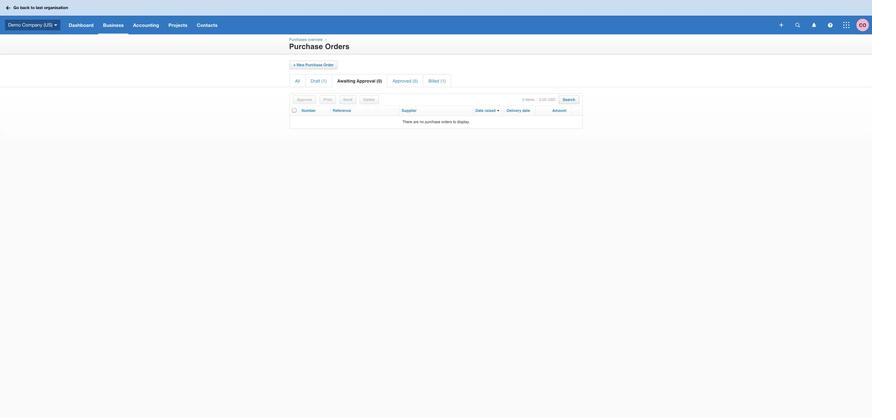 Task type: describe. For each thing, give the bounding box(es) containing it.
contacts button
[[192, 16, 222, 34]]

(us)
[[44, 22, 52, 27]]

purchases
[[289, 38, 307, 42]]

delivery date link
[[507, 109, 530, 113]]

+ new purchase order button
[[293, 63, 334, 67]]

+
[[293, 63, 296, 67]]

go
[[13, 5, 19, 10]]

approved
[[393, 78, 411, 83]]

send button
[[343, 98, 352, 102]]

date
[[522, 109, 530, 113]]

all
[[295, 78, 300, 83]]

delivery date
[[507, 109, 530, 113]]

amount link
[[552, 109, 566, 113]]

supplier link
[[402, 109, 417, 113]]

amount
[[552, 109, 566, 113]]

search
[[563, 98, 575, 102]]

|
[[536, 98, 537, 102]]

2 horizontal spatial svg image
[[843, 22, 850, 28]]

contacts
[[197, 22, 218, 28]]

banner containing co
[[0, 0, 872, 34]]

delete button
[[364, 98, 375, 102]]

approve button
[[297, 98, 312, 102]]

purchase orders
[[289, 42, 350, 51]]

demo company (us) button
[[0, 16, 64, 34]]

overview
[[308, 38, 323, 42]]

(0)
[[377, 78, 382, 83]]

items
[[526, 98, 534, 102]]

projects
[[168, 22, 187, 28]]

send
[[343, 98, 352, 102]]

usd
[[548, 98, 555, 102]]

print button
[[323, 98, 332, 102]]

0 vertical spatial purchase
[[289, 42, 323, 51]]

business button
[[98, 16, 128, 34]]

awaiting approval (0)
[[337, 78, 382, 83]]

+ new purchase order
[[293, 63, 334, 67]]

delete
[[364, 98, 375, 102]]

reference
[[333, 109, 351, 113]]

date raised link
[[475, 109, 496, 113]]

to inside banner
[[31, 5, 35, 10]]

back
[[20, 5, 30, 10]]

svg image inside go back to last organisation link
[[6, 6, 10, 10]]

billed
[[429, 78, 439, 83]]

accounting
[[133, 22, 159, 28]]

draft (1)
[[311, 78, 327, 83]]

svg image inside demo company (us) popup button
[[54, 24, 57, 26]]

purchases overview
[[289, 38, 323, 42]]



Task type: vqa. For each thing, say whether or not it's contained in the screenshot.
| on the right top
yes



Task type: locate. For each thing, give the bounding box(es) containing it.
reference link
[[333, 109, 351, 113]]

accounting button
[[128, 16, 164, 34]]

demo company (us)
[[8, 22, 52, 27]]

new
[[297, 63, 304, 67]]

last
[[36, 5, 43, 10]]

number
[[302, 109, 316, 113]]

(1) right draft
[[321, 78, 327, 83]]

to right orders at top
[[453, 120, 456, 124]]

approve
[[297, 98, 312, 102]]

co
[[859, 22, 866, 28]]

number link
[[302, 109, 316, 113]]

there are no purchase orders to display.
[[402, 120, 470, 124]]

approval
[[357, 78, 375, 83]]

all button
[[295, 78, 300, 83]]

purchase right new on the left
[[305, 63, 322, 67]]

awaiting approval (0) button
[[337, 78, 382, 83]]

search button
[[563, 98, 575, 102]]

1 horizontal spatial to
[[453, 120, 456, 124]]

go back to last organisation
[[13, 5, 68, 10]]

dashboard
[[69, 22, 94, 28]]

0 horizontal spatial (1)
[[321, 78, 327, 83]]

date
[[475, 109, 484, 113]]

0 horizontal spatial svg image
[[54, 24, 57, 26]]

purchase down purchases overview link
[[289, 42, 323, 51]]

to left last
[[31, 5, 35, 10]]

organisation
[[44, 5, 68, 10]]

2 (1) from the left
[[440, 78, 446, 83]]

date raised
[[475, 109, 496, 113]]

purchase
[[425, 120, 440, 124]]

raised
[[485, 109, 496, 113]]

0 items | 0.00 usd
[[522, 98, 555, 102]]

(5)
[[413, 78, 418, 83]]

svg image
[[843, 22, 850, 28], [828, 23, 833, 27], [54, 24, 57, 26]]

there
[[402, 120, 412, 124]]

0 horizontal spatial to
[[31, 5, 35, 10]]

to
[[31, 5, 35, 10], [453, 120, 456, 124]]

business
[[103, 22, 124, 28]]

supplier
[[402, 109, 417, 113]]

no
[[420, 120, 424, 124]]

draft (1) button
[[311, 78, 327, 83]]

go back to last organisation link
[[4, 2, 72, 13]]

billed (1) button
[[429, 78, 446, 83]]

billed (1)
[[429, 78, 446, 83]]

demo
[[8, 22, 21, 27]]

are
[[413, 120, 419, 124]]

1 vertical spatial to
[[453, 120, 456, 124]]

purchase
[[289, 42, 323, 51], [305, 63, 322, 67]]

0.00
[[539, 98, 547, 102]]

1 (1) from the left
[[321, 78, 327, 83]]

(1)
[[321, 78, 327, 83], [440, 78, 446, 83]]

banner
[[0, 0, 872, 34]]

(1) for draft (1)
[[321, 78, 327, 83]]

company
[[22, 22, 42, 27]]

dashboard link
[[64, 16, 98, 34]]

projects button
[[164, 16, 192, 34]]

print
[[323, 98, 332, 102]]

(1) right billed
[[440, 78, 446, 83]]

order
[[323, 63, 334, 67]]

1 horizontal spatial svg image
[[828, 23, 833, 27]]

0
[[522, 98, 524, 102]]

orders
[[441, 120, 452, 124]]

delivery
[[507, 109, 521, 113]]

0 vertical spatial to
[[31, 5, 35, 10]]

display.
[[457, 120, 470, 124]]

(1) for billed (1)
[[440, 78, 446, 83]]

approved (5) button
[[393, 78, 418, 83]]

purchases overview link
[[289, 38, 323, 42]]

orders
[[325, 42, 350, 51]]

co button
[[857, 16, 872, 34]]

approved (5)
[[393, 78, 418, 83]]

svg image
[[6, 6, 10, 10], [795, 23, 800, 27], [812, 23, 816, 27], [780, 23, 783, 27]]

1 horizontal spatial (1)
[[440, 78, 446, 83]]

draft
[[311, 78, 320, 83]]

awaiting
[[337, 78, 355, 83]]

1 vertical spatial purchase
[[305, 63, 322, 67]]



